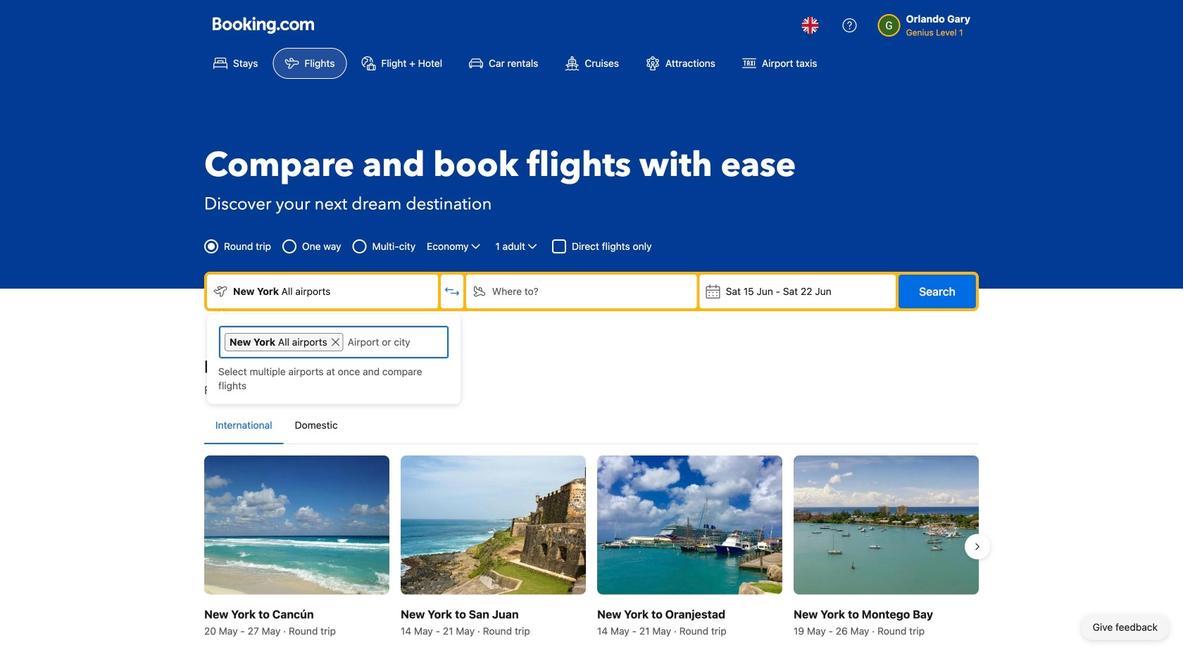 Task type: describe. For each thing, give the bounding box(es) containing it.
flights homepage image
[[213, 17, 314, 34]]



Task type: vqa. For each thing, say whether or not it's contained in the screenshot.
FLIGHTS HOMEPAGE image
yes



Task type: locate. For each thing, give the bounding box(es) containing it.
Airport or city text field
[[346, 333, 443, 351]]

new york to cancún image
[[204, 456, 389, 595]]

region
[[193, 450, 990, 644]]

new york to oranjestad image
[[597, 456, 782, 595]]

new york to montego bay image
[[794, 456, 979, 595]]

tab list
[[204, 407, 979, 445]]

new york to san juan image
[[401, 456, 586, 595]]



